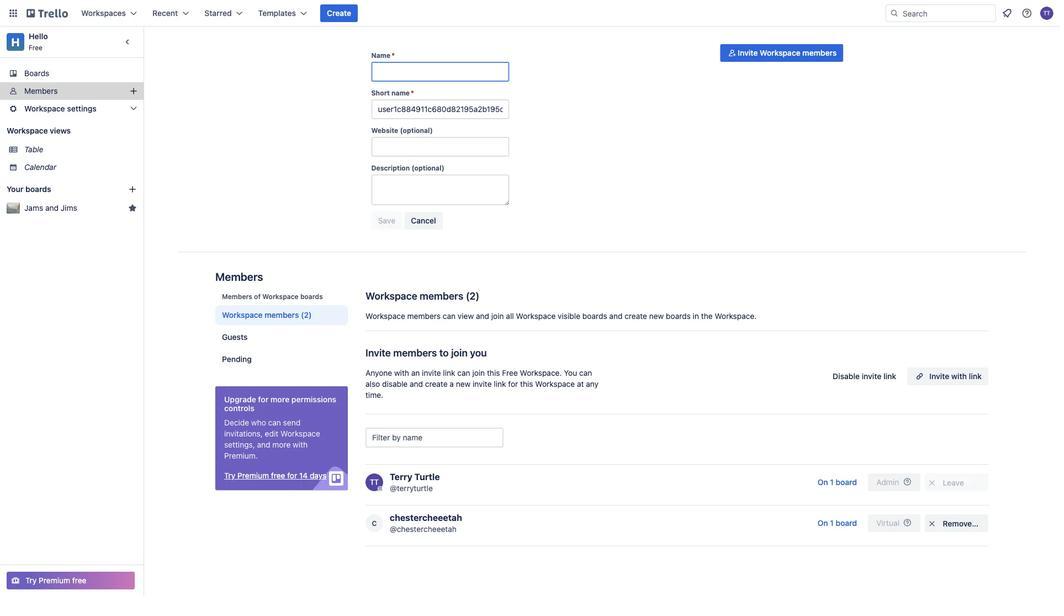 Task type: describe. For each thing, give the bounding box(es) containing it.
back to home image
[[27, 4, 68, 22]]

and inside upgrade for more permissions controls decide who can send invitations, edit workspace settings, and more with premium.
[[257, 441, 271, 450]]

0 vertical spatial workspace.
[[715, 312, 757, 321]]

(2)
[[301, 311, 312, 320]]

starred button
[[198, 4, 250, 22]]

save button
[[372, 212, 402, 230]]

can left view
[[443, 312, 456, 321]]

workspace settings
[[24, 104, 97, 113]]

boards link
[[0, 65, 144, 82]]

1 horizontal spatial workspace members
[[366, 290, 464, 302]]

also
[[366, 380, 380, 389]]

your
[[7, 185, 23, 194]]

any
[[586, 380, 599, 389]]

workspace. inside the anyone with an invite link can join this free workspace. you can also disable and create a new invite link for this workspace at any time.
[[520, 369, 562, 378]]

anyone with an invite link can join this free workspace. you can also disable and create a new invite link for this workspace at any time.
[[366, 369, 599, 400]]

workspace inside button
[[760, 48, 801, 57]]

days
[[310, 472, 327, 481]]

invite inside button
[[862, 372, 882, 381]]

Search field
[[899, 5, 996, 22]]

view
[[458, 312, 474, 321]]

search image
[[891, 9, 899, 18]]

of
[[254, 293, 261, 301]]

boards up (2)
[[300, 293, 323, 301]]

0 horizontal spatial this
[[487, 369, 500, 378]]

hello free
[[29, 32, 48, 51]]

description (optional)
[[372, 164, 445, 172]]

boards up jams
[[25, 185, 51, 194]]

starred icon image
[[128, 204, 137, 213]]

and left jims
[[45, 204, 59, 213]]

invite for invite members to join you
[[366, 347, 391, 359]]

for inside upgrade for more permissions controls decide who can send invitations, edit workspace settings, and more with premium.
[[258, 395, 269, 404]]

1 vertical spatial more
[[273, 441, 291, 450]]

to
[[440, 347, 449, 359]]

cancel button
[[405, 212, 443, 230]]

link inside button
[[884, 372, 897, 381]]

(
[[466, 290, 470, 302]]

templates button
[[252, 4, 314, 22]]

boards right visible on the bottom
[[583, 312, 608, 321]]

1 horizontal spatial *
[[411, 89, 414, 97]]

premium for try premium free
[[39, 577, 70, 586]]

workspace members can view and join all workspace visible boards and create new boards in the workspace.
[[366, 312, 757, 321]]

h link
[[7, 33, 24, 51]]

chestercheeetah
[[390, 513, 462, 523]]

1 vertical spatial members
[[215, 270, 263, 283]]

terry turtle @terryturtle
[[390, 472, 440, 493]]

try premium free button
[[7, 572, 135, 590]]

cancel
[[411, 216, 436, 225]]

jams
[[24, 204, 43, 213]]

decide
[[224, 419, 249, 428]]

website
[[372, 127, 399, 134]]

boards left in
[[666, 312, 691, 321]]

virtual button
[[869, 515, 921, 533]]

0 vertical spatial more
[[271, 395, 290, 404]]

hello
[[29, 32, 48, 41]]

1 horizontal spatial create
[[625, 312, 648, 321]]

in
[[693, 312, 699, 321]]

workspaces
[[81, 9, 126, 18]]

templates
[[258, 9, 296, 18]]

invite workspace members
[[738, 48, 837, 57]]

settings,
[[224, 441, 255, 450]]

with for invite
[[952, 372, 968, 381]]

free for try premium free
[[72, 577, 86, 586]]

leave
[[943, 479, 965, 488]]

invite with link
[[930, 372, 982, 381]]

organizationdetailform element
[[372, 51, 510, 234]]

and right visible on the bottom
[[610, 312, 623, 321]]

disable
[[382, 380, 408, 389]]

create button
[[320, 4, 358, 22]]

on 1 board link for chestercheeetah
[[812, 515, 864, 533]]

@terryturtle
[[390, 484, 433, 493]]

try premium free for 14 days button
[[224, 471, 327, 482]]

the
[[702, 312, 713, 321]]

upgrade for more permissions controls decide who can send invitations, edit workspace settings, and more with premium.
[[224, 395, 337, 461]]

chestercheeetah @chestercheeetah
[[390, 513, 462, 534]]

terry
[[390, 472, 413, 483]]

name *
[[372, 51, 395, 59]]

admin button
[[869, 474, 921, 492]]

2
[[470, 290, 476, 302]]

guests
[[222, 333, 248, 342]]

2 horizontal spatial join
[[492, 312, 504, 321]]

pending link
[[215, 350, 348, 370]]

your boards
[[7, 185, 51, 194]]

website (optional)
[[372, 127, 433, 134]]

on 1 board for terry turtle
[[818, 478, 858, 487]]

you
[[564, 369, 578, 378]]

an
[[411, 369, 420, 378]]

try premium free for 14 days
[[224, 472, 327, 481]]

boards
[[24, 69, 49, 78]]

free inside hello free
[[29, 44, 43, 51]]

on for chestercheeetah
[[818, 519, 829, 528]]

)
[[476, 290, 480, 302]]

disable invite link button
[[827, 368, 904, 386]]

premium for try premium free for 14 days
[[238, 472, 269, 481]]

members link
[[0, 82, 144, 100]]

and inside the anyone with an invite link can join this free workspace. you can also disable and create a new invite link for this workspace at any time.
[[410, 380, 423, 389]]

disable invite link
[[833, 372, 897, 381]]

and right view
[[476, 312, 490, 321]]

on 1 board for chestercheeetah
[[818, 519, 858, 528]]

save
[[378, 216, 396, 225]]

premium.
[[224, 452, 258, 461]]

a
[[450, 380, 454, 389]]

new inside the anyone with an invite link can join this free workspace. you can also disable and create a new invite link for this workspace at any time.
[[456, 380, 471, 389]]

free for try premium free for 14 days
[[271, 472, 285, 481]]

add board image
[[128, 185, 137, 194]]

can down you
[[458, 369, 471, 378]]

workspaces button
[[75, 4, 144, 22]]

leave link
[[925, 474, 989, 492]]

all
[[506, 312, 514, 321]]

0 notifications image
[[1001, 7, 1014, 20]]



Task type: locate. For each thing, give the bounding box(es) containing it.
1 horizontal spatial invite
[[473, 380, 492, 389]]

1 vertical spatial sm image
[[927, 519, 938, 530]]

this
[[487, 369, 500, 378], [520, 380, 533, 389]]

0 horizontal spatial workspace members
[[222, 311, 299, 320]]

terry turtle (terryturtle) image
[[1041, 7, 1054, 20]]

(optional) for description (optional)
[[412, 164, 445, 172]]

1 vertical spatial free
[[502, 369, 518, 378]]

1 vertical spatial workspace members
[[222, 311, 299, 320]]

1 on from the top
[[818, 478, 829, 487]]

1 horizontal spatial free
[[271, 472, 285, 481]]

c
[[372, 520, 377, 528]]

jims
[[61, 204, 77, 213]]

visible
[[558, 312, 581, 321]]

0 vertical spatial this
[[487, 369, 500, 378]]

1 vertical spatial on 1 board link
[[812, 515, 864, 533]]

and
[[45, 204, 59, 213], [476, 312, 490, 321], [610, 312, 623, 321], [410, 380, 423, 389], [257, 441, 271, 450]]

0 vertical spatial on 1 board
[[818, 478, 858, 487]]

0 horizontal spatial for
[[258, 395, 269, 404]]

2 vertical spatial invite
[[930, 372, 950, 381]]

0 vertical spatial workspace members
[[366, 290, 464, 302]]

2 board from the top
[[836, 519, 858, 528]]

workspace views
[[7, 126, 71, 135]]

free inside the anyone with an invite link can join this free workspace. you can also disable and create a new invite link for this workspace at any time.
[[502, 369, 518, 378]]

0 vertical spatial on
[[818, 478, 829, 487]]

1 horizontal spatial free
[[502, 369, 518, 378]]

invite right disable
[[862, 372, 882, 381]]

pending
[[222, 355, 252, 364]]

0 vertical spatial new
[[650, 312, 664, 321]]

1 vertical spatial on
[[818, 519, 829, 528]]

free inside try premium free for 14 days button
[[271, 472, 285, 481]]

2 horizontal spatial invite
[[862, 372, 882, 381]]

guests link
[[215, 328, 348, 348]]

invite right a
[[473, 380, 492, 389]]

calendar link
[[24, 162, 137, 173]]

board
[[836, 478, 858, 487], [836, 519, 858, 528]]

2 on 1 board from the top
[[818, 519, 858, 528]]

1 horizontal spatial invite
[[738, 48, 758, 57]]

1 board from the top
[[836, 478, 858, 487]]

your boards with 1 items element
[[7, 183, 112, 196]]

for inside try premium free for 14 days button
[[287, 472, 297, 481]]

upgrade
[[224, 395, 256, 404]]

invite workspace members button
[[721, 44, 844, 62]]

board left virtual
[[836, 519, 858, 528]]

jams and jims
[[24, 204, 77, 213]]

0 horizontal spatial join
[[451, 347, 468, 359]]

sm image left remove…
[[927, 519, 938, 530]]

14
[[299, 472, 308, 481]]

on 1 board link for terry turtle
[[812, 474, 864, 492]]

0 horizontal spatial with
[[293, 441, 308, 450]]

0 vertical spatial (optional)
[[400, 127, 433, 134]]

members
[[24, 86, 58, 96], [215, 270, 263, 283], [222, 293, 252, 301]]

1 horizontal spatial for
[[287, 472, 297, 481]]

on 1 board link left virtual
[[812, 515, 864, 533]]

short
[[372, 89, 390, 97]]

workspace. right the
[[715, 312, 757, 321]]

premium
[[238, 472, 269, 481], [39, 577, 70, 586]]

1 for terry turtle
[[831, 478, 834, 487]]

workspace. left you
[[520, 369, 562, 378]]

1 horizontal spatial with
[[394, 369, 409, 378]]

virtual
[[877, 519, 900, 528]]

1 vertical spatial workspace.
[[520, 369, 562, 378]]

sm image inside remove… link
[[927, 519, 938, 530]]

2 1 from the top
[[831, 519, 834, 528]]

workspace navigation collapse icon image
[[120, 34, 136, 50]]

join
[[492, 312, 504, 321], [451, 347, 468, 359], [473, 369, 485, 378]]

more up send
[[271, 395, 290, 404]]

0 horizontal spatial new
[[456, 380, 471, 389]]

link inside button
[[970, 372, 982, 381]]

1 vertical spatial join
[[451, 347, 468, 359]]

workspace inside popup button
[[24, 104, 65, 113]]

boards
[[25, 185, 51, 194], [300, 293, 323, 301], [583, 312, 608, 321], [666, 312, 691, 321]]

recent button
[[146, 4, 196, 22]]

can
[[443, 312, 456, 321], [458, 369, 471, 378], [580, 369, 592, 378], [268, 419, 281, 428]]

1 vertical spatial on 1 board
[[818, 519, 858, 528]]

1 horizontal spatial join
[[473, 369, 485, 378]]

members down boards
[[24, 86, 58, 96]]

sm image for terry turtle
[[927, 478, 938, 489]]

2 horizontal spatial for
[[508, 380, 518, 389]]

join right to
[[451, 347, 468, 359]]

board left admin
[[836, 478, 858, 487]]

workspace settings button
[[0, 100, 144, 118]]

sm image
[[927, 478, 938, 489], [927, 519, 938, 530]]

workspace members left (
[[366, 290, 464, 302]]

views
[[50, 126, 71, 135]]

2 on 1 board link from the top
[[812, 515, 864, 533]]

with inside button
[[952, 372, 968, 381]]

1 horizontal spatial premium
[[238, 472, 269, 481]]

0 vertical spatial join
[[492, 312, 504, 321]]

board for chestercheeetah
[[836, 519, 858, 528]]

sm image inside leave link
[[927, 478, 938, 489]]

0 horizontal spatial premium
[[39, 577, 70, 586]]

Filter by name text field
[[366, 428, 504, 448]]

2 on from the top
[[818, 519, 829, 528]]

remove… link
[[925, 515, 989, 533]]

invite right an
[[422, 369, 441, 378]]

can up at
[[580, 369, 592, 378]]

free
[[29, 44, 43, 51], [502, 369, 518, 378]]

for inside the anyone with an invite link can join this free workspace. you can also disable and create a new invite link for this workspace at any time.
[[508, 380, 518, 389]]

with
[[394, 369, 409, 378], [952, 372, 968, 381], [293, 441, 308, 450]]

workspace members down of on the left of the page
[[222, 311, 299, 320]]

recent
[[153, 9, 178, 18]]

create
[[327, 9, 351, 18]]

open information menu image
[[1022, 8, 1033, 19]]

new left in
[[650, 312, 664, 321]]

1 horizontal spatial this
[[520, 380, 533, 389]]

invitations,
[[224, 430, 263, 439]]

try
[[224, 472, 236, 481], [25, 577, 37, 586]]

0 horizontal spatial free
[[72, 577, 86, 586]]

primary element
[[0, 0, 1061, 27]]

sm image left leave
[[927, 478, 938, 489]]

2 horizontal spatial with
[[952, 372, 968, 381]]

at
[[577, 380, 584, 389]]

remove…
[[943, 520, 979, 529]]

more
[[271, 395, 290, 404], [273, 441, 291, 450]]

2 vertical spatial members
[[222, 293, 252, 301]]

1 vertical spatial create
[[425, 380, 448, 389]]

0 vertical spatial free
[[271, 472, 285, 481]]

0 vertical spatial sm image
[[927, 478, 938, 489]]

on
[[818, 478, 829, 487], [818, 519, 829, 528]]

members of workspace boards
[[222, 293, 323, 301]]

(optional) for website (optional)
[[400, 127, 433, 134]]

try premium free
[[25, 577, 86, 586]]

more down edit
[[273, 441, 291, 450]]

workspace inside upgrade for more permissions controls decide who can send invitations, edit workspace settings, and more with premium.
[[281, 430, 320, 439]]

create inside the anyone with an invite link can join this free workspace. you can also disable and create a new invite link for this workspace at any time.
[[425, 380, 448, 389]]

1 vertical spatial *
[[411, 89, 414, 97]]

settings
[[67, 104, 97, 113]]

0 horizontal spatial free
[[29, 44, 43, 51]]

0 vertical spatial premium
[[238, 472, 269, 481]]

0 vertical spatial free
[[29, 44, 43, 51]]

0 vertical spatial for
[[508, 380, 518, 389]]

short name *
[[372, 89, 414, 97]]

join down you
[[473, 369, 485, 378]]

with inside upgrade for more permissions controls decide who can send invitations, edit workspace settings, and more with premium.
[[293, 441, 308, 450]]

2 sm image from the top
[[927, 519, 938, 530]]

1 horizontal spatial workspace.
[[715, 312, 757, 321]]

(optional) right website
[[400, 127, 433, 134]]

@chestercheeetah
[[390, 525, 457, 534]]

h
[[11, 35, 20, 48]]

join left all
[[492, 312, 504, 321]]

name
[[392, 89, 410, 97]]

edit
[[265, 430, 279, 439]]

0 horizontal spatial try
[[25, 577, 37, 586]]

with for anyone
[[394, 369, 409, 378]]

1 vertical spatial invite
[[366, 347, 391, 359]]

hello link
[[29, 32, 48, 41]]

invite
[[422, 369, 441, 378], [862, 372, 882, 381], [473, 380, 492, 389]]

members left of on the left of the page
[[222, 293, 252, 301]]

1 vertical spatial premium
[[39, 577, 70, 586]]

(optional) right description
[[412, 164, 445, 172]]

1 vertical spatial new
[[456, 380, 471, 389]]

on 1 board left virtual
[[818, 519, 858, 528]]

description
[[372, 164, 410, 172]]

workspace inside the anyone with an invite link can join this free workspace. you can also disable and create a new invite link for this workspace at any time.
[[536, 380, 575, 389]]

2 horizontal spatial invite
[[930, 372, 950, 381]]

0 vertical spatial 1
[[831, 478, 834, 487]]

calendar
[[24, 163, 56, 172]]

0 horizontal spatial create
[[425, 380, 448, 389]]

controls
[[224, 404, 255, 413]]

1 for chestercheeetah
[[831, 519, 834, 528]]

permissions
[[292, 395, 337, 404]]

None text field
[[372, 62, 510, 82]]

1 vertical spatial for
[[258, 395, 269, 404]]

sm image
[[727, 48, 738, 59]]

members inside button
[[803, 48, 837, 57]]

0 horizontal spatial *
[[392, 51, 395, 59]]

can inside upgrade for more permissions controls decide who can send invitations, edit workspace settings, and more with premium.
[[268, 419, 281, 428]]

disable
[[833, 372, 860, 381]]

board for terry turtle
[[836, 478, 858, 487]]

invite members to join you
[[366, 347, 487, 359]]

on for terry turtle
[[818, 478, 829, 487]]

0 vertical spatial members
[[24, 86, 58, 96]]

new
[[650, 312, 664, 321], [456, 380, 471, 389]]

2 vertical spatial join
[[473, 369, 485, 378]]

with inside the anyone with an invite link can join this free workspace. you can also disable and create a new invite link for this workspace at any time.
[[394, 369, 409, 378]]

members up of on the left of the page
[[215, 270, 263, 283]]

can up edit
[[268, 419, 281, 428]]

1 sm image from the top
[[927, 478, 938, 489]]

0 vertical spatial create
[[625, 312, 648, 321]]

0 vertical spatial invite
[[738, 48, 758, 57]]

(optional)
[[400, 127, 433, 134], [412, 164, 445, 172]]

invite for invite with link
[[930, 372, 950, 381]]

1 vertical spatial board
[[836, 519, 858, 528]]

1 1 from the top
[[831, 478, 834, 487]]

on 1 board link left admin
[[812, 474, 864, 492]]

1 on 1 board link from the top
[[812, 474, 864, 492]]

turtle
[[415, 472, 440, 483]]

invite for invite workspace members
[[738, 48, 758, 57]]

who
[[251, 419, 266, 428]]

0 horizontal spatial invite
[[366, 347, 391, 359]]

None text field
[[372, 99, 510, 119], [372, 137, 510, 157], [372, 175, 510, 206], [372, 99, 510, 119], [372, 137, 510, 157], [372, 175, 510, 206]]

join inside the anyone with an invite link can join this free workspace. you can also disable and create a new invite link for this workspace at any time.
[[473, 369, 485, 378]]

1 vertical spatial free
[[72, 577, 86, 586]]

0 horizontal spatial invite
[[422, 369, 441, 378]]

jams and jims link
[[24, 203, 124, 214]]

2 vertical spatial for
[[287, 472, 297, 481]]

on 1 board left admin
[[818, 478, 858, 487]]

1 vertical spatial try
[[25, 577, 37, 586]]

( 2 )
[[466, 290, 480, 302]]

free inside try premium free button
[[72, 577, 86, 586]]

sm image for chestercheeetah
[[927, 519, 938, 530]]

table
[[24, 145, 43, 154]]

1 horizontal spatial try
[[224, 472, 236, 481]]

new right a
[[456, 380, 471, 389]]

try for try premium free
[[25, 577, 37, 586]]

this member is an admin of this workspace. image
[[378, 487, 383, 492]]

1 vertical spatial (optional)
[[412, 164, 445, 172]]

workspace.
[[715, 312, 757, 321], [520, 369, 562, 378]]

1 vertical spatial this
[[520, 380, 533, 389]]

try for try premium free for 14 days
[[224, 472, 236, 481]]

0 vertical spatial *
[[392, 51, 395, 59]]

1
[[831, 478, 834, 487], [831, 519, 834, 528]]

1 on 1 board from the top
[[818, 478, 858, 487]]

1 horizontal spatial new
[[650, 312, 664, 321]]

0 vertical spatial on 1 board link
[[812, 474, 864, 492]]

send
[[283, 419, 301, 428]]

0 horizontal spatial workspace.
[[520, 369, 562, 378]]

1 vertical spatial 1
[[831, 519, 834, 528]]

name
[[372, 51, 391, 59]]

0 vertical spatial board
[[836, 478, 858, 487]]

and down edit
[[257, 441, 271, 450]]

and down an
[[410, 380, 423, 389]]

starred
[[205, 9, 232, 18]]

0 vertical spatial try
[[224, 472, 236, 481]]



Task type: vqa. For each thing, say whether or not it's contained in the screenshot.
"in-"
no



